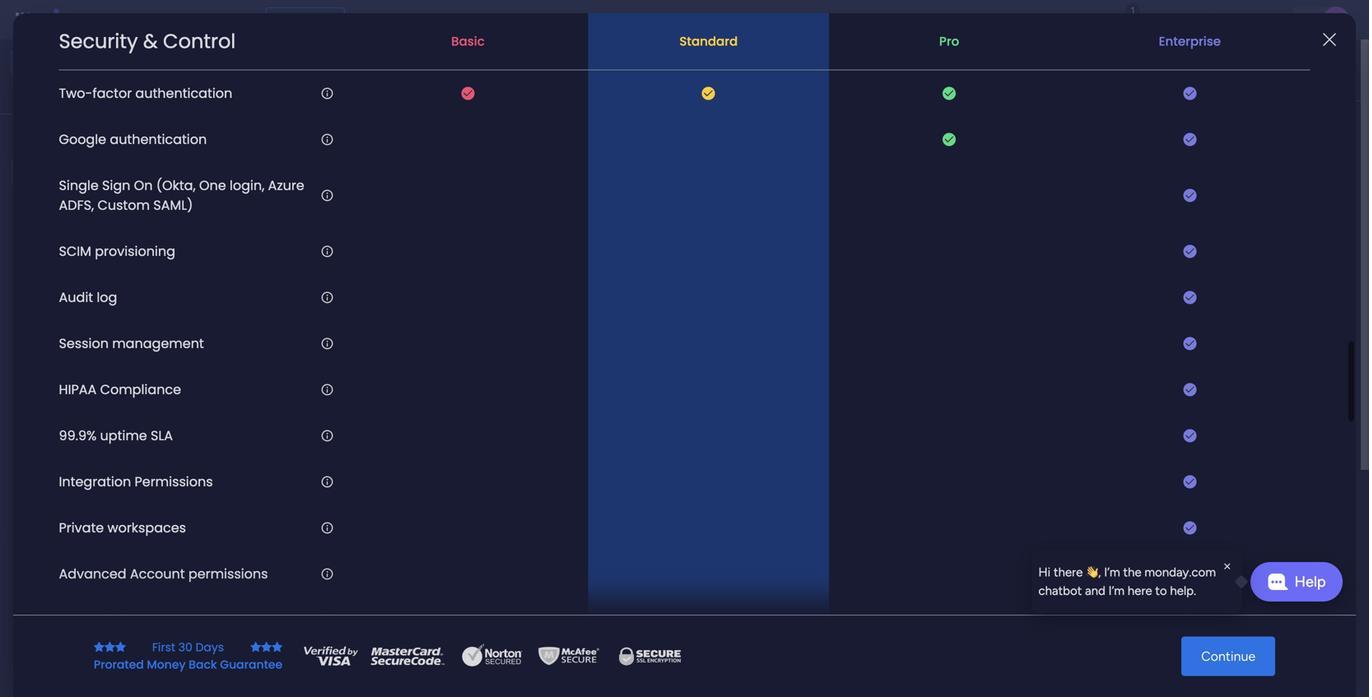 Task type: locate. For each thing, give the bounding box(es) containing it.
0 horizontal spatial and
[[481, 71, 503, 86]]

recently visited
[[277, 443, 387, 461]]

your up made
[[1145, 481, 1171, 497]]

see plans
[[288, 13, 338, 27]]

explore templates
[[1168, 537, 1274, 553]]

0 horizontal spatial work
[[57, 84, 82, 98]]

1 vertical spatial project
[[299, 610, 343, 626]]

public board image
[[275, 609, 293, 627]]

and down 👋,
[[1085, 584, 1106, 599]]

option
[[0, 195, 210, 198]]

profile up mobile
[[1196, 237, 1232, 252]]

management up compliance
[[112, 334, 204, 353]]

ready-
[[1107, 501, 1146, 516]]

give
[[1130, 63, 1155, 78]]

0 vertical spatial lottie animation image
[[632, 40, 1094, 102]]

i'm right 👋,
[[1104, 565, 1120, 580]]

work management > main workspace
[[296, 637, 488, 651]]

project right "public board" image
[[299, 610, 343, 626]]

1 star image from the left
[[94, 642, 104, 653]]

ssl encrypted image
[[608, 644, 691, 669]]

security
[[59, 28, 138, 55]]

main down my work
[[38, 129, 67, 144]]

0 vertical spatial main
[[38, 129, 67, 144]]

1 vertical spatial management
[[346, 610, 426, 626]]

my for my work
[[38, 84, 54, 98]]

1 horizontal spatial lottie animation image
[[632, 40, 1094, 102]]

0 horizontal spatial workspaces
[[107, 519, 186, 537]]

templates down workflow at the right
[[1182, 501, 1241, 516]]

2 vertical spatial and
[[1085, 584, 1106, 599]]

star image up the guarantee
[[250, 642, 261, 653]]

1 horizontal spatial your
[[1145, 481, 1171, 497]]

lottie animation image
[[632, 40, 1094, 102], [0, 531, 210, 697]]

star image
[[250, 642, 261, 653], [261, 642, 272, 653]]

0 horizontal spatial lottie animation image
[[0, 531, 210, 697]]

1 vertical spatial your
[[1181, 174, 1206, 189]]

notifications image
[[1077, 12, 1093, 28]]

0 horizontal spatial lottie animation element
[[0, 531, 210, 697]]

1 horizontal spatial workspaces
[[506, 71, 577, 86]]

1 vertical spatial my
[[277, 135, 299, 153]]

0 horizontal spatial project
[[39, 203, 76, 217]]

and left 'reminders'
[[660, 298, 682, 314]]

complete up install
[[1139, 237, 1193, 252]]

1 horizontal spatial here
[[1128, 584, 1152, 599]]

getting started learn how monday.com works
[[1163, 638, 1319, 671]]

1 vertical spatial complete
[[1139, 237, 1193, 252]]

prorated
[[94, 657, 144, 673]]

1 horizontal spatial project management
[[299, 610, 426, 626]]

0 vertical spatial your
[[1192, 126, 1222, 144]]

here down the
[[1128, 584, 1152, 599]]

4 star image from the left
[[272, 642, 282, 653]]

lottie animation element for quickly access your recent boards, inbox and workspaces
[[632, 40, 1094, 102]]

1 horizontal spatial learn
[[1163, 657, 1191, 671]]

0 vertical spatial project management
[[39, 203, 147, 217]]

my work link
[[10, 77, 200, 104]]

profile up "upload your photo" link
[[1226, 126, 1269, 144]]

in
[[1232, 481, 1242, 497]]

component image
[[275, 635, 290, 650]]

i'm
[[1104, 565, 1120, 580], [1109, 584, 1125, 599]]

0 vertical spatial lottie animation element
[[632, 40, 1094, 102]]

1 vertical spatial here
[[1128, 584, 1152, 599]]

1 horizontal spatial lottie animation element
[[632, 40, 1094, 102]]

star image
[[94, 642, 104, 653], [104, 642, 115, 653], [115, 642, 126, 653], [272, 642, 282, 653]]

and
[[481, 71, 503, 86], [660, 298, 682, 314], [1085, 584, 1106, 599]]

your left the recent
[[326, 71, 353, 86]]

learn down the
[[1097, 590, 1130, 606]]

inspired
[[1169, 590, 1216, 606]]

custom
[[98, 196, 150, 214]]

hipaa compliance
[[59, 380, 181, 399]]

and right inbox
[[481, 71, 503, 86]]

tasks right "private"
[[354, 135, 390, 153]]

getting
[[1163, 638, 1203, 652]]

authentication down control
[[135, 84, 232, 102]]

0 vertical spatial authentication
[[135, 84, 232, 102]]

money
[[147, 657, 186, 673]]

2 horizontal spatial work
[[296, 637, 321, 651]]

complete for complete your profile
[[1122, 126, 1188, 144]]

workspaces right inbox
[[506, 71, 577, 86]]

your
[[326, 71, 353, 86], [1145, 481, 1171, 497]]

see plans button
[[266, 7, 345, 32]]

help image
[[1262, 12, 1279, 28]]

& left control
[[143, 28, 158, 55]]

session management
[[59, 334, 204, 353]]

here
[[747, 298, 774, 314], [1128, 584, 1152, 599]]

complete up upload
[[1122, 126, 1188, 144]]

project management up work management > main workspace
[[299, 610, 426, 626]]

single sign on (okta, one login, azure adfs, custom saml)
[[59, 176, 304, 214]]

0 vertical spatial workspaces
[[506, 71, 577, 86]]

star image left component icon
[[261, 642, 272, 653]]

private
[[302, 135, 351, 153]]

1 horizontal spatial main
[[404, 637, 429, 651]]

management left '>' in the bottom of the page
[[323, 637, 391, 651]]

project down single in the top of the page
[[39, 203, 76, 217]]

workspaces up account
[[107, 519, 186, 537]]

1 vertical spatial lottie animation image
[[0, 531, 210, 697]]

0 vertical spatial tasks
[[354, 135, 390, 153]]

1 vertical spatial monday.com
[[1219, 657, 1285, 671]]

complete profile install our mobile app
[[1139, 237, 1261, 273]]

mobile
[[1198, 258, 1235, 273]]

on
[[134, 176, 153, 195]]

our
[[1174, 258, 1195, 273]]

monday work management
[[73, 10, 256, 29]]

hi
[[1039, 565, 1051, 580]]

1 vertical spatial management
[[112, 334, 204, 353]]

audit log
[[59, 288, 117, 307]]

quick search
[[1253, 63, 1331, 78]]

0 horizontal spatial learn
[[1097, 590, 1130, 606]]

your for photo
[[1181, 174, 1206, 189]]

0 horizontal spatial management
[[79, 203, 147, 217]]

management up quickly
[[166, 10, 256, 29]]

0 vertical spatial project
[[39, 203, 76, 217]]

templates
[[1182, 501, 1241, 516], [1215, 537, 1274, 553]]

0 vertical spatial workspace
[[70, 129, 135, 144]]

project management down single in the top of the page
[[39, 203, 147, 217]]

my down home
[[38, 84, 54, 98]]

1 horizontal spatial my
[[277, 135, 299, 153]]

login,
[[230, 176, 265, 195]]

monday marketplace image
[[1186, 12, 1202, 28]]

your for profile
[[1192, 126, 1222, 144]]

1 horizontal spatial &
[[1134, 590, 1142, 606]]

0 vertical spatial management
[[79, 203, 147, 217]]

work for monday
[[133, 10, 163, 29]]

1 vertical spatial and
[[660, 298, 682, 314]]

0 vertical spatial your
[[326, 71, 353, 86]]

0 horizontal spatial main
[[38, 129, 67, 144]]

work
[[133, 10, 163, 29], [57, 84, 82, 98], [296, 637, 321, 651]]

management down sign
[[79, 203, 147, 217]]

1 vertical spatial profile
[[1196, 237, 1232, 252]]

work right monday
[[133, 10, 163, 29]]

days
[[196, 640, 224, 656]]

audit
[[59, 288, 93, 307]]

workspaces
[[506, 71, 577, 86], [107, 519, 186, 537]]

0 horizontal spatial &
[[143, 28, 158, 55]]

private
[[59, 519, 104, 537]]

1 vertical spatial main
[[404, 637, 429, 651]]

1 vertical spatial i'm
[[1109, 584, 1125, 599]]

quick
[[1253, 63, 1287, 78]]

your up photo
[[1192, 126, 1222, 144]]

learn & get inspired
[[1097, 590, 1216, 606]]

single
[[59, 176, 99, 195]]

management for work management > main workspace
[[323, 637, 391, 651]]

workspace up search in workspace field
[[70, 129, 135, 144]]

& left get
[[1134, 590, 1142, 606]]

work right component icon
[[296, 637, 321, 651]]

upload your photo enable desktop notifications
[[1139, 174, 1300, 210]]

2 vertical spatial work
[[296, 637, 321, 651]]

0 vertical spatial learn
[[1097, 590, 1130, 606]]

0 vertical spatial monday.com
[[1145, 565, 1216, 580]]

99.9% uptime sla
[[59, 426, 173, 445]]

1 vertical spatial &
[[1134, 590, 1142, 606]]

with
[[1296, 481, 1322, 497]]

& for get
[[1134, 590, 1142, 606]]

1 horizontal spatial project
[[299, 610, 343, 626]]

1 vertical spatial lottie animation element
[[0, 531, 210, 697]]

search everything image
[[1226, 12, 1242, 28]]

scim provisioning
[[59, 242, 175, 261]]

1 vertical spatial workspaces
[[107, 519, 186, 537]]

your up desktop
[[1181, 174, 1206, 189]]

lottie animation element
[[632, 40, 1094, 102], [0, 531, 210, 697]]

monday.com down started
[[1219, 657, 1285, 671]]

management up work management > main workspace
[[346, 610, 426, 626]]

complete for complete profile install our mobile app
[[1139, 237, 1193, 252]]

1 horizontal spatial management
[[346, 610, 426, 626]]

learn down getting
[[1163, 657, 1191, 671]]

photo
[[1209, 174, 1242, 189]]

0 horizontal spatial tasks
[[354, 135, 390, 153]]

help.
[[1170, 584, 1196, 599]]

main inside main workspace button
[[38, 129, 67, 144]]

1 horizontal spatial tasks
[[627, 298, 657, 314]]

tasks right personal
[[627, 298, 657, 314]]

1 horizontal spatial monday.com
[[1219, 657, 1285, 671]]

1 vertical spatial tasks
[[627, 298, 657, 314]]

work down home
[[57, 84, 82, 98]]

0 horizontal spatial monday.com
[[1145, 565, 1216, 580]]

project
[[39, 203, 76, 217], [299, 610, 343, 626]]

3 star image from the left
[[115, 642, 126, 653]]

>
[[394, 637, 401, 651]]

my
[[38, 84, 54, 98], [277, 135, 299, 153]]

authentication down two-factor authentication
[[110, 130, 207, 149]]

1 vertical spatial your
[[1145, 481, 1171, 497]]

workspace inside button
[[70, 129, 135, 144]]

here right 'reminders'
[[747, 298, 774, 314]]

1 vertical spatial work
[[57, 84, 82, 98]]

learn
[[1097, 590, 1130, 606], [1163, 657, 1191, 671]]

0 horizontal spatial my
[[38, 84, 54, 98]]

2 vertical spatial management
[[323, 637, 391, 651]]

norton secured image
[[455, 644, 529, 669]]

1 vertical spatial workspace
[[432, 637, 488, 651]]

0 horizontal spatial workspace
[[70, 129, 135, 144]]

back
[[189, 657, 217, 673]]

1 vertical spatial learn
[[1163, 657, 1191, 671]]

home link
[[10, 49, 200, 76]]

complete inside complete profile install our mobile app
[[1139, 237, 1193, 252]]

main right '>' in the bottom of the page
[[404, 637, 429, 651]]

workspace down add to favorites 'image'
[[432, 637, 488, 651]]

&
[[143, 28, 158, 55], [1134, 590, 1142, 606]]

i'm down the
[[1109, 584, 1125, 599]]

2 horizontal spatial and
[[1085, 584, 1106, 599]]

advanced account permissions
[[59, 565, 268, 583]]

templates up 'chat bot icon'
[[1215, 537, 1274, 553]]

lottie animation element for project management
[[0, 531, 210, 697]]

0 horizontal spatial your
[[326, 71, 353, 86]]

plans
[[310, 13, 338, 27]]

0 vertical spatial my
[[38, 84, 54, 98]]

management inside list box
[[79, 203, 147, 217]]

quick search button
[[1226, 54, 1344, 87]]

dialog
[[1032, 550, 1242, 614]]

0 vertical spatial work
[[133, 10, 163, 29]]

monday.com inside getting started learn how monday.com works
[[1219, 657, 1285, 671]]

your inside upload your photo enable desktop notifications
[[1181, 174, 1206, 189]]

my private tasks
[[277, 135, 390, 153]]

chat bot icon image
[[1268, 574, 1288, 590]]

azure
[[268, 176, 304, 195]]

private workspaces
[[59, 519, 186, 537]]

0 vertical spatial templates
[[1182, 501, 1241, 516]]

tasks for personal
[[627, 298, 657, 314]]

0 vertical spatial and
[[481, 71, 503, 86]]

there
[[1054, 565, 1083, 580]]

Search in workspace field
[[35, 163, 137, 182]]

help button
[[1251, 562, 1343, 602]]

1 horizontal spatial work
[[133, 10, 163, 29]]

install our mobile app link
[[1139, 256, 1344, 275]]

permissions
[[135, 473, 213, 491]]

0 horizontal spatial here
[[747, 298, 774, 314]]

my left "private"
[[277, 135, 299, 153]]

project inside project management list box
[[39, 203, 76, 217]]

monday.com up help.
[[1145, 565, 1216, 580]]

0 vertical spatial complete
[[1122, 126, 1188, 144]]

0 vertical spatial &
[[143, 28, 158, 55]]

1 vertical spatial templates
[[1215, 537, 1274, 553]]

v2 bolt switch image
[[1239, 61, 1249, 79]]

0 horizontal spatial project management
[[39, 203, 147, 217]]



Task type: vqa. For each thing, say whether or not it's contained in the screenshot.
Control
yes



Task type: describe. For each thing, give the bounding box(es) containing it.
google authentication
[[59, 130, 207, 149]]

started
[[1206, 638, 1244, 652]]

search
[[1290, 63, 1331, 78]]

one
[[199, 176, 226, 195]]

here inside hi there 👋,  i'm the monday.com chatbot and i'm here to help.
[[1128, 584, 1152, 599]]

permissions
[[188, 565, 268, 583]]

workflow
[[1174, 481, 1229, 497]]

30
[[178, 640, 192, 656]]

boards,
[[398, 71, 442, 86]]

complete profile link
[[1139, 235, 1344, 254]]

(okta,
[[156, 176, 196, 195]]

recent
[[356, 71, 395, 86]]

reminders
[[685, 298, 744, 314]]

track
[[539, 298, 570, 314]]

give feedback
[[1130, 63, 1210, 78]]

pro
[[939, 33, 959, 50]]

project management inside project management list box
[[39, 203, 147, 217]]

adfs,
[[59, 196, 94, 214]]

quickly access your recent boards, inbox and workspaces
[[235, 71, 577, 86]]

continue button
[[1182, 637, 1275, 676]]

mastercard secure code image
[[366, 644, 449, 669]]

app
[[1238, 258, 1261, 273]]

profile inside complete profile install our mobile app
[[1196, 237, 1232, 252]]

and inside hi there 👋,  i'm the monday.com chatbot and i'm here to help.
[[1085, 584, 1106, 599]]

first
[[152, 640, 175, 656]]

your inside boost your workflow in minutes with ready-made templates
[[1145, 481, 1171, 497]]

explore
[[1168, 537, 1212, 553]]

hi there 👋,  i'm the monday.com chatbot and i'm here to help.
[[1039, 565, 1216, 599]]

greg robinson image
[[1323, 7, 1349, 33]]

dialog containing hi there 👋,  i'm the monday.com
[[1032, 550, 1242, 614]]

add to favorites image
[[466, 609, 482, 626]]

tasks for private
[[354, 135, 390, 153]]

0 vertical spatial profile
[[1226, 126, 1269, 144]]

works
[[1288, 657, 1319, 671]]

lottie animation image for quickly access your recent boards, inbox and workspaces
[[632, 40, 1094, 102]]

log
[[97, 288, 117, 307]]

ip
[[59, 611, 70, 629]]

mcafee secure image
[[536, 644, 602, 669]]

how
[[1194, 657, 1216, 671]]

session
[[59, 334, 109, 353]]

google
[[59, 130, 106, 149]]

see
[[288, 13, 308, 27]]

hipaa
[[59, 380, 97, 399]]

0 vertical spatial here
[[747, 298, 774, 314]]

track personal tasks and reminders here
[[539, 298, 774, 314]]

enterprise
[[1159, 33, 1221, 50]]

verified by visa image
[[302, 644, 360, 669]]

work for my
[[57, 84, 82, 98]]

two-factor authentication
[[59, 84, 232, 102]]

continue
[[1201, 649, 1256, 664]]

upload your photo link
[[1139, 172, 1344, 191]]

lottie animation image for project management
[[0, 531, 210, 697]]

recently
[[277, 443, 338, 461]]

getting started element
[[1097, 621, 1344, 687]]

install
[[1139, 258, 1171, 273]]

1 horizontal spatial workspace
[[432, 637, 488, 651]]

sla
[[151, 426, 173, 445]]

visited
[[342, 443, 387, 461]]

v2 user feedback image
[[1111, 61, 1123, 80]]

+
[[946, 137, 953, 151]]

inbox
[[445, 71, 478, 86]]

integration
[[59, 473, 131, 491]]

to
[[1155, 584, 1167, 599]]

basic
[[451, 33, 485, 50]]

desktop
[[1179, 195, 1225, 210]]

standard
[[679, 33, 738, 50]]

boost your workflow in minutes with ready-made templates
[[1107, 481, 1322, 516]]

2 star image from the left
[[104, 642, 115, 653]]

main workspace button
[[12, 123, 161, 151]]

upload
[[1139, 174, 1178, 189]]

first 30 days
[[152, 640, 224, 656]]

compliance
[[100, 380, 181, 399]]

the
[[1123, 565, 1142, 580]]

0 vertical spatial i'm
[[1104, 565, 1120, 580]]

monday.com inside hi there 👋,  i'm the monday.com chatbot and i'm here to help.
[[1145, 565, 1216, 580]]

& for control
[[143, 28, 158, 55]]

monday
[[73, 10, 130, 29]]

project management list box
[[0, 192, 210, 446]]

advanced
[[59, 565, 126, 583]]

explore templates button
[[1107, 528, 1335, 561]]

boost
[[1107, 481, 1142, 497]]

made
[[1146, 501, 1179, 516]]

ip restrictions
[[59, 611, 149, 629]]

templates inside boost your workflow in minutes with ready-made templates
[[1182, 501, 1241, 516]]

security & control
[[59, 28, 236, 55]]

sign
[[102, 176, 130, 195]]

learn inside getting started learn how monday.com works
[[1163, 657, 1191, 671]]

quickly
[[235, 71, 279, 86]]

99.9%
[[59, 426, 97, 445]]

get
[[1145, 590, 1165, 606]]

1 star image from the left
[[250, 642, 261, 653]]

enable desktop notifications link
[[1139, 193, 1344, 212]]

templates image image
[[1112, 352, 1330, 466]]

home
[[36, 56, 68, 70]]

update feed image
[[1113, 12, 1130, 28]]

control
[[163, 28, 236, 55]]

main workspace
[[38, 129, 135, 144]]

management for session management
[[112, 334, 204, 353]]

1 horizontal spatial and
[[660, 298, 682, 314]]

provisioning
[[95, 242, 175, 261]]

integration permissions
[[59, 473, 213, 491]]

select product image
[[15, 12, 31, 28]]

2 star image from the left
[[261, 642, 272, 653]]

my work
[[38, 84, 82, 98]]

my for my private tasks
[[277, 135, 299, 153]]

1 vertical spatial project management
[[299, 610, 426, 626]]

templates inside explore templates button
[[1215, 537, 1274, 553]]

1 vertical spatial authentication
[[110, 130, 207, 149]]

invite members image
[[1149, 12, 1166, 28]]

minutes
[[1246, 481, 1293, 497]]

notifications
[[1228, 195, 1300, 210]]

0 vertical spatial management
[[166, 10, 256, 29]]

restrictions
[[73, 611, 149, 629]]

personal
[[573, 298, 624, 314]]

1 image
[[1125, 1, 1140, 19]]



